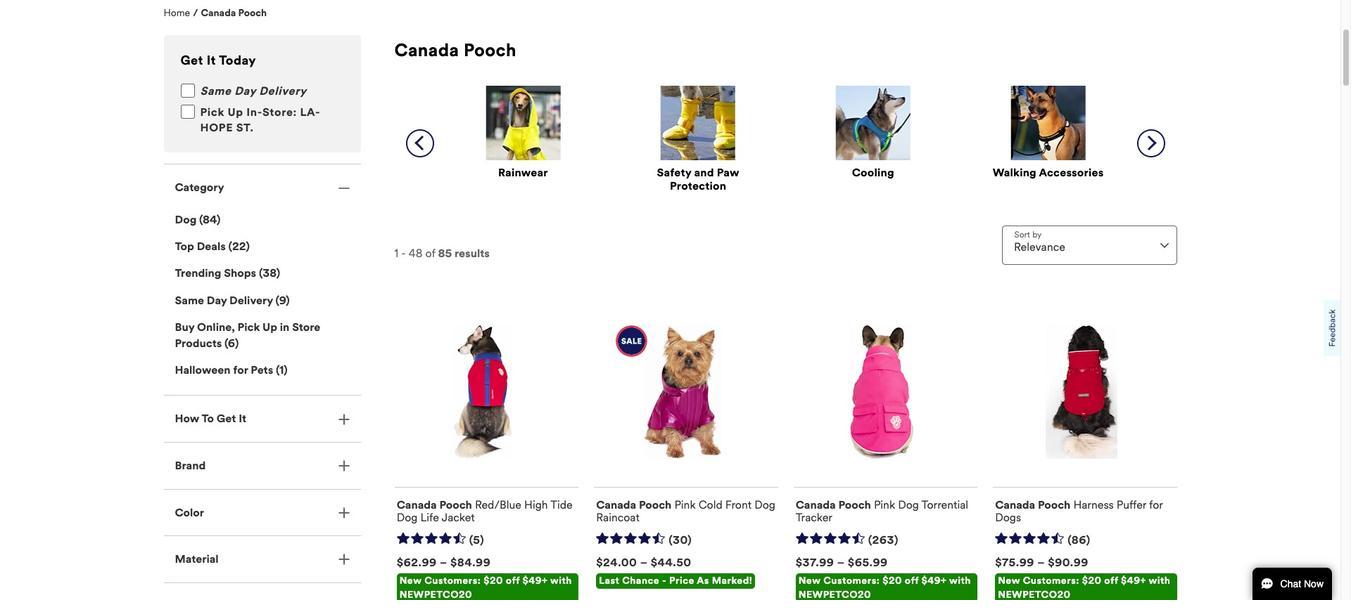 Task type: vqa. For each thing, say whether or not it's contained in the screenshot.
$20 corresponding to $84.99
yes



Task type: locate. For each thing, give the bounding box(es) containing it.
dog inside red/blue high tide dog life jacket
[[397, 512, 418, 525]]

– right $37.99
[[837, 557, 845, 570]]

2 plus icon 2 button from the top
[[164, 443, 361, 489]]

– right $75.99
[[1037, 557, 1045, 570]]

) up shops
[[246, 240, 250, 253]]

high
[[524, 499, 548, 513]]

harness puffer for dogs
[[995, 499, 1163, 525]]

halloween
[[175, 364, 230, 377]]

off for $84.99
[[506, 576, 520, 588]]

protection
[[670, 179, 726, 193]]

for
[[233, 364, 248, 377], [1149, 499, 1163, 513]]

$49+ inside $62.99 – $84.99 new customers: $20 off $49+ with newpetco20
[[522, 576, 548, 588]]

4 – from the left
[[1037, 557, 1045, 570]]

1 horizontal spatial day
[[234, 84, 256, 98]]

1 horizontal spatial pink
[[874, 499, 895, 513]]

dog ( 84 )
[[175, 213, 221, 226]]

from $37.99 up to $65.99 element
[[796, 557, 888, 570]]

1 horizontal spatial new
[[799, 576, 821, 588]]

– right "$62.99"
[[440, 557, 447, 570]]

0 horizontal spatial $49+
[[522, 576, 548, 588]]

1 vertical spatial for
[[1149, 499, 1163, 513]]

2 $49+ from the left
[[921, 576, 947, 588]]

3 – from the left
[[837, 557, 845, 570]]

1 horizontal spatial -
[[662, 576, 667, 588]]

4 plus icon 2 button from the top
[[164, 537, 361, 583]]

48
[[409, 247, 423, 261]]

customers: down from $75.99 up to $90.99 element
[[1023, 576, 1079, 588]]

2 – from the left
[[640, 557, 648, 570]]

2 customers: from the left
[[823, 576, 880, 588]]

customers: inside $62.99 – $84.99 new customers: $20 off $49+ with newpetco20
[[424, 576, 481, 588]]

pooch
[[238, 7, 267, 19], [464, 40, 516, 61], [439, 499, 472, 513], [639, 499, 672, 513], [838, 499, 871, 513], [1038, 499, 1071, 513]]

with inside $62.99 – $84.99 new customers: $20 off $49+ with newpetco20
[[550, 576, 572, 588]]

plus icon 2 image
[[338, 414, 349, 426], [338, 461, 349, 472], [338, 508, 349, 519], [338, 555, 349, 566]]

0 horizontal spatial newpetco20
[[399, 589, 472, 601]]

new for $37.99
[[799, 576, 821, 588]]

delivery down shops
[[229, 294, 273, 307]]

2 newpetco20 from the left
[[799, 589, 871, 601]]

-
[[401, 247, 406, 261], [662, 576, 667, 588]]

new
[[399, 576, 422, 588], [799, 576, 821, 588], [998, 576, 1020, 588]]

pooch for harness puffer for dogs
[[1038, 499, 1071, 513]]

pink left cold
[[674, 499, 696, 513]]

( up deals
[[199, 213, 203, 226]]

$20 for $90.99
[[1082, 576, 1102, 588]]

22
[[232, 240, 246, 253]]

off inside $62.99 – $84.99 new customers: $20 off $49+ with newpetco20
[[506, 576, 520, 588]]

customers:
[[424, 576, 481, 588], [823, 576, 880, 588], [1023, 576, 1079, 588]]

2 horizontal spatial customers:
[[1023, 576, 1079, 588]]

$20 down $84.99
[[484, 576, 503, 588]]

up
[[228, 106, 243, 119], [263, 321, 277, 334]]

new inside $75.99 – $90.99 new customers: $20 off $49+ with newpetco20
[[998, 576, 1020, 588]]

pink inside the pink cold front dog raincoat
[[674, 499, 696, 513]]

3 off from the left
[[1104, 576, 1118, 588]]

delivery for same day delivery ( 9 )
[[229, 294, 273, 307]]

down arrow icon image
[[1160, 243, 1169, 248]]

dog left 84
[[175, 213, 197, 226]]

1 vertical spatial same
[[175, 294, 204, 307]]

day for same day delivery ( 9 )
[[207, 294, 227, 307]]

1 $20 from the left
[[484, 576, 503, 588]]

0 horizontal spatial pick
[[200, 106, 224, 119]]

day up online,
[[207, 294, 227, 307]]

$20 for $84.99
[[484, 576, 503, 588]]

with for pink dog torrential tracker
[[949, 576, 971, 588]]

$20
[[484, 576, 503, 588], [883, 576, 902, 588], [1082, 576, 1102, 588]]

3 new from the left
[[998, 576, 1020, 588]]

– for $62.99
[[440, 557, 447, 570]]

4 plus icon 2 image from the top
[[338, 555, 349, 566]]

category button
[[164, 165, 361, 211]]

dog
[[175, 213, 197, 226], [755, 499, 775, 513], [898, 499, 919, 513], [397, 512, 418, 525]]

dog left torrential
[[898, 499, 919, 513]]

canada
[[201, 7, 236, 19], [394, 40, 459, 61], [397, 499, 437, 513], [596, 499, 636, 513], [796, 499, 836, 513], [995, 499, 1035, 513]]

$49+
[[522, 576, 548, 588], [921, 576, 947, 588], [1121, 576, 1146, 588]]

day up pick up in-store:
[[234, 84, 256, 98]]

2 pink from the left
[[874, 499, 895, 513]]

–
[[440, 557, 447, 570], [640, 557, 648, 570], [837, 557, 845, 570], [1037, 557, 1045, 570]]

0 horizontal spatial off
[[506, 576, 520, 588]]

for inside the "harness puffer for dogs"
[[1149, 499, 1163, 513]]

$49+ for $90.99
[[1121, 576, 1146, 588]]

plus icon 2 image for first plus icon 2 dropdown button from the bottom of the page
[[338, 555, 349, 566]]

1 vertical spatial pick
[[238, 321, 260, 334]]

canada pooch link
[[201, 7, 267, 19]]

with inside $75.99 – $90.99 new customers: $20 off $49+ with newpetco20
[[1149, 576, 1171, 588]]

up left in
[[263, 321, 277, 334]]

dog inside pink dog torrential tracker
[[898, 499, 919, 513]]

1 horizontal spatial newpetco20
[[799, 589, 871, 601]]

– inside $24.00 – $44.50 last chance - price as marked!
[[640, 557, 648, 570]]

0 horizontal spatial new
[[399, 576, 422, 588]]

jacket
[[442, 512, 475, 525]]

canada for pink dog torrential tracker
[[796, 499, 836, 513]]

(
[[199, 213, 203, 226], [228, 240, 232, 253], [259, 267, 263, 280], [276, 294, 279, 307], [224, 337, 228, 350], [276, 364, 279, 377]]

1 off from the left
[[506, 576, 520, 588]]

3 with from the left
[[1149, 576, 1171, 588]]

2 horizontal spatial off
[[1104, 576, 1118, 588]]

( right pets
[[276, 364, 279, 377]]

top deals ( 22 )
[[175, 240, 250, 253]]

pink inside pink dog torrential tracker
[[874, 499, 895, 513]]

$20 inside $37.99 – $65.99 new customers: $20 off $49+ with newpetco20
[[883, 576, 902, 588]]

2 $20 from the left
[[883, 576, 902, 588]]

canada for red/blue high tide dog life jacket
[[397, 499, 437, 513]]

pink dog torrential tracker
[[796, 499, 968, 525]]

$62.99 – $84.99 new customers: $20 off $49+ with newpetco20
[[397, 557, 572, 601]]

$65.99
[[848, 557, 888, 570]]

new for $62.99
[[399, 576, 422, 588]]

delivery up store:
[[259, 84, 307, 98]]

$20 down $65.99
[[883, 576, 902, 588]]

(86)
[[1068, 534, 1091, 548]]

new down "$62.99"
[[399, 576, 422, 588]]

newpetco20
[[399, 589, 472, 601], [799, 589, 871, 601], [998, 589, 1071, 601]]

1 plus icon 2 button from the top
[[164, 396, 361, 443]]

new inside $37.99 – $65.99 new customers: $20 off $49+ with newpetco20
[[799, 576, 821, 588]]

with inside $37.99 – $65.99 new customers: $20 off $49+ with newpetco20
[[949, 576, 971, 588]]

deals
[[197, 240, 226, 253]]

for right puffer
[[1149, 499, 1163, 513]]

0 horizontal spatial with
[[550, 576, 572, 588]]

2 with from the left
[[949, 576, 971, 588]]

customers: down from $62.99 up to $84.99 element
[[424, 576, 481, 588]]

dog left life
[[397, 512, 418, 525]]

1 right pets
[[279, 364, 284, 377]]

customers: for $90.99
[[1023, 576, 1079, 588]]

newpetco20 inside $37.99 – $65.99 new customers: $20 off $49+ with newpetco20
[[799, 589, 871, 601]]

customers: inside $75.99 – $90.99 new customers: $20 off $49+ with newpetco20
[[1023, 576, 1079, 588]]

– inside $37.99 – $65.99 new customers: $20 off $49+ with newpetco20
[[837, 557, 845, 570]]

with
[[550, 576, 572, 588], [949, 576, 971, 588], [1149, 576, 1171, 588]]

newpetco20 for $37.99
[[799, 589, 871, 601]]

and
[[694, 166, 714, 179]]

– inside $75.99 – $90.99 new customers: $20 off $49+ with newpetco20
[[1037, 557, 1045, 570]]

0 vertical spatial up
[[228, 106, 243, 119]]

canada pooch
[[201, 7, 267, 19], [394, 40, 516, 61], [397, 499, 472, 513], [596, 499, 672, 513], [796, 499, 871, 513], [995, 499, 1071, 513]]

newpetco20 inside $62.99 – $84.99 new customers: $20 off $49+ with newpetco20
[[399, 589, 472, 601]]

2 horizontal spatial newpetco20
[[998, 589, 1071, 601]]

1 vertical spatial up
[[263, 321, 277, 334]]

0 horizontal spatial day
[[207, 294, 227, 307]]

rainwear
[[498, 166, 548, 179]]

off inside $75.99 – $90.99 new customers: $20 off $49+ with newpetco20
[[1104, 576, 1118, 588]]

plus icon 2 image for third plus icon 2 dropdown button
[[338, 508, 349, 519]]

la-
[[300, 106, 320, 119]]

1 with from the left
[[550, 576, 572, 588]]

new down $75.99
[[998, 576, 1020, 588]]

5 reviews element
[[469, 534, 484, 549]]

same down get it today
[[200, 84, 231, 98]]

1 horizontal spatial $49+
[[921, 576, 947, 588]]

1 horizontal spatial customers:
[[823, 576, 880, 588]]

safety
[[657, 166, 691, 179]]

home
[[164, 7, 190, 19]]

3 $20 from the left
[[1082, 576, 1102, 588]]

- left price
[[662, 576, 667, 588]]

1 vertical spatial delivery
[[229, 294, 273, 307]]

3 plus icon 2 image from the top
[[338, 508, 349, 519]]

– for $24.00
[[640, 557, 648, 570]]

dog right front
[[755, 499, 775, 513]]

1 horizontal spatial for
[[1149, 499, 1163, 513]]

0 horizontal spatial 1
[[279, 364, 284, 377]]

of
[[425, 247, 435, 261]]

0 vertical spatial 1
[[394, 247, 398, 261]]

0 horizontal spatial -
[[401, 247, 406, 261]]

newpetco20 down from $62.99 up to $84.99 element
[[399, 589, 472, 601]]

1 horizontal spatial off
[[905, 576, 919, 588]]

2 plus icon 2 image from the top
[[338, 461, 349, 472]]

new down $37.99
[[799, 576, 821, 588]]

same
[[200, 84, 231, 98], [175, 294, 204, 307]]

same for same day delivery
[[200, 84, 231, 98]]

up up the st.
[[228, 106, 243, 119]]

0 vertical spatial for
[[233, 364, 248, 377]]

1 horizontal spatial up
[[263, 321, 277, 334]]

1 newpetco20 from the left
[[399, 589, 472, 601]]

1 horizontal spatial with
[[949, 576, 971, 588]]

0 vertical spatial day
[[234, 84, 256, 98]]

accessories
[[1039, 166, 1104, 179]]

0 horizontal spatial pink
[[674, 499, 696, 513]]

with for harness puffer for dogs
[[1149, 576, 1171, 588]]

for left pets
[[233, 364, 248, 377]]

1 left 48
[[394, 247, 398, 261]]

pick
[[200, 106, 224, 119], [238, 321, 260, 334]]

off
[[506, 576, 520, 588], [905, 576, 919, 588], [1104, 576, 1118, 588]]

2 off from the left
[[905, 576, 919, 588]]

pink up "(263)" at the bottom of page
[[874, 499, 895, 513]]

$49+ inside $75.99 – $90.99 new customers: $20 off $49+ with newpetco20
[[1121, 576, 1146, 588]]

2 horizontal spatial $49+
[[1121, 576, 1146, 588]]

$20 inside $62.99 – $84.99 new customers: $20 off $49+ with newpetco20
[[484, 576, 503, 588]]

in-
[[246, 106, 263, 119]]

1 horizontal spatial 1
[[394, 247, 398, 261]]

0 vertical spatial pick
[[200, 106, 224, 119]]

$49+ inside $37.99 – $65.99 new customers: $20 off $49+ with newpetco20
[[921, 576, 947, 588]]

$20 inside $75.99 – $90.99 new customers: $20 off $49+ with newpetco20
[[1082, 576, 1102, 588]]

- inside $24.00 – $44.50 last chance - price as marked!
[[662, 576, 667, 588]]

– up chance
[[640, 557, 648, 570]]

1 horizontal spatial $20
[[883, 576, 902, 588]]

1 $49+ from the left
[[522, 576, 548, 588]]

trending
[[175, 267, 221, 280]]

– inside $62.99 – $84.99 new customers: $20 off $49+ with newpetco20
[[440, 557, 447, 570]]

pick up ( 6 )
[[238, 321, 260, 334]]

customers: down 'from $37.99 up to $65.99' element in the right bottom of the page
[[823, 576, 880, 588]]

customers: inside $37.99 – $65.99 new customers: $20 off $49+ with newpetco20
[[823, 576, 880, 588]]

pink for dog
[[874, 499, 895, 513]]

same up buy
[[175, 294, 204, 307]]

0 horizontal spatial for
[[233, 364, 248, 377]]

newpetco20 down 'from $37.99 up to $65.99' element in the right bottom of the page
[[799, 589, 871, 601]]

1 horizontal spatial pick
[[238, 321, 260, 334]]

off inside $37.99 – $65.99 new customers: $20 off $49+ with newpetco20
[[905, 576, 919, 588]]

2 horizontal spatial new
[[998, 576, 1020, 588]]

day
[[234, 84, 256, 98], [207, 294, 227, 307]]

1 pink from the left
[[674, 499, 696, 513]]

1 vertical spatial -
[[662, 576, 667, 588]]

2 horizontal spatial with
[[1149, 576, 1171, 588]]

new inside $62.99 – $84.99 new customers: $20 off $49+ with newpetco20
[[399, 576, 422, 588]]

same for same day delivery ( 9 )
[[175, 294, 204, 307]]

0 horizontal spatial customers:
[[424, 576, 481, 588]]

dog inside the pink cold front dog raincoat
[[755, 499, 775, 513]]

pink
[[674, 499, 696, 513], [874, 499, 895, 513]]

- left 48
[[401, 247, 406, 261]]

1 vertical spatial 1
[[279, 364, 284, 377]]

2 new from the left
[[799, 576, 821, 588]]

from $24.00 up to $44.50 element
[[596, 557, 692, 570]]

home /
[[164, 7, 198, 19]]

from $75.99 up to $90.99 element
[[995, 557, 1089, 570]]

$20 down "$90.99"
[[1082, 576, 1102, 588]]

delivery
[[259, 84, 307, 98], [229, 294, 273, 307]]

1 customers: from the left
[[424, 576, 481, 588]]

tracker
[[796, 512, 832, 525]]

canada pooch for pink cold front dog raincoat
[[596, 499, 672, 513]]

canada pooch for harness puffer for dogs
[[995, 499, 1071, 513]]

0 vertical spatial same
[[200, 84, 231, 98]]

1 plus icon 2 image from the top
[[338, 414, 349, 426]]

safety and paw protection
[[657, 166, 739, 193]]

pick up hope on the left top of the page
[[200, 106, 224, 119]]

get it today
[[181, 53, 256, 68]]

0 vertical spatial delivery
[[259, 84, 307, 98]]

1 new from the left
[[399, 576, 422, 588]]

same day delivery
[[200, 84, 307, 98]]

0 vertical spatial -
[[401, 247, 406, 261]]

0 horizontal spatial up
[[228, 106, 243, 119]]

3 newpetco20 from the left
[[998, 589, 1071, 601]]

86 reviews element
[[1068, 534, 1091, 549]]

delivery for same day delivery
[[259, 84, 307, 98]]

newpetco20 down from $75.99 up to $90.99 element
[[998, 589, 1071, 601]]

3 $49+ from the left
[[1121, 576, 1146, 588]]

1 vertical spatial day
[[207, 294, 227, 307]]

2 horizontal spatial $20
[[1082, 576, 1102, 588]]

0 horizontal spatial $20
[[484, 576, 503, 588]]

1 – from the left
[[440, 557, 447, 570]]

$49+ for $65.99
[[921, 576, 947, 588]]

3 customers: from the left
[[1023, 576, 1079, 588]]

$75.99
[[995, 557, 1034, 570]]

newpetco20 inside $75.99 – $90.99 new customers: $20 off $49+ with newpetco20
[[998, 589, 1071, 601]]



Task type: describe. For each thing, give the bounding box(es) containing it.
dogs
[[995, 512, 1021, 525]]

) up the halloween for pets ( 1 )
[[235, 337, 239, 350]]

) up in
[[286, 294, 290, 307]]

products
[[175, 337, 222, 350]]

from $62.99 up to $84.99 element
[[397, 557, 491, 570]]

walking accessories link
[[993, 166, 1104, 179]]

9
[[279, 294, 286, 307]]

$37.99
[[796, 557, 834, 570]]

buy online, pick up in store products
[[175, 321, 320, 350]]

$24.00 – $44.50 last chance - price as marked!
[[596, 557, 752, 588]]

safety and paw protection link
[[632, 166, 765, 193]]

same day delivery ( 9 )
[[175, 294, 290, 307]]

chance
[[622, 576, 660, 588]]

30 reviews element
[[669, 534, 692, 549]]

harness
[[1073, 499, 1114, 513]]

online,
[[197, 321, 235, 334]]

rainwear link
[[498, 166, 548, 179]]

front
[[725, 499, 752, 513]]

( 6 )
[[222, 337, 239, 350]]

hope
[[200, 121, 233, 134]]

$37.99 – $65.99 new customers: $20 off $49+ with newpetco20
[[796, 557, 971, 601]]

– for $37.99
[[837, 557, 845, 570]]

(30)
[[669, 534, 692, 548]]

la- hope st.
[[200, 106, 320, 134]]

6
[[228, 337, 235, 350]]

buy
[[175, 321, 194, 334]]

$84.99
[[450, 557, 491, 570]]

(5)
[[469, 534, 484, 548]]

plus icon 2 image for 1st plus icon 2 dropdown button
[[338, 414, 349, 426]]

cold
[[699, 499, 723, 513]]

263 reviews element
[[868, 534, 899, 549]]

red/blue high tide dog life jacket
[[397, 499, 573, 525]]

pink cold front dog raincoat
[[596, 499, 775, 525]]

$90.99
[[1048, 557, 1089, 570]]

pick inside buy online, pick up in store products
[[238, 321, 260, 334]]

store:
[[262, 106, 297, 119]]

( down 38
[[276, 294, 279, 307]]

newpetco20 for $62.99
[[399, 589, 472, 601]]

paw
[[717, 166, 739, 179]]

( down online,
[[224, 337, 228, 350]]

customers: for $84.99
[[424, 576, 481, 588]]

(263)
[[868, 534, 899, 548]]

torrential
[[922, 499, 968, 513]]

$24.00
[[596, 557, 637, 570]]

pooch for pink cold front dog raincoat
[[639, 499, 672, 513]]

pick up in-store:
[[200, 106, 300, 119]]

$20 for $65.99
[[883, 576, 902, 588]]

canada pooch for red/blue high tide dog life jacket
[[397, 499, 472, 513]]

1 - 48 of 85 results
[[394, 247, 490, 261]]

walking accessories
[[993, 166, 1104, 179]]

– for $75.99
[[1037, 557, 1045, 570]]

$75.99 – $90.99 new customers: $20 off $49+ with newpetco20
[[995, 557, 1171, 601]]

pets
[[251, 364, 273, 377]]

last
[[599, 576, 620, 588]]

$62.99
[[397, 557, 437, 570]]

get
[[181, 53, 203, 68]]

puffer
[[1117, 499, 1146, 513]]

up inside buy online, pick up in store products
[[263, 321, 277, 334]]

it
[[207, 53, 216, 68]]

home link
[[164, 7, 190, 19]]

red/blue
[[475, 499, 521, 513]]

canada pooch for pink dog torrential tracker
[[796, 499, 871, 513]]

results
[[455, 247, 490, 261]]

cooling
[[852, 166, 894, 179]]

/
[[193, 7, 198, 19]]

walking
[[993, 166, 1037, 179]]

newpetco20 for $75.99
[[998, 589, 1071, 601]]

tide
[[550, 499, 573, 513]]

) up 9
[[276, 267, 280, 280]]

$44.50
[[651, 557, 692, 570]]

( right deals
[[228, 240, 232, 253]]

3 plus icon 2 button from the top
[[164, 490, 361, 536]]

as
[[697, 576, 709, 588]]

pooch for pink dog torrential tracker
[[838, 499, 871, 513]]

off for $90.99
[[1104, 576, 1118, 588]]

category
[[175, 181, 224, 194]]

$49+ for $84.99
[[522, 576, 548, 588]]

canada for pink cold front dog raincoat
[[596, 499, 636, 513]]

new for $75.99
[[998, 576, 1020, 588]]

with for red/blue high tide dog life jacket
[[550, 576, 572, 588]]

pink for cold
[[674, 499, 696, 513]]

( right shops
[[259, 267, 263, 280]]

life
[[421, 512, 439, 525]]

today
[[219, 53, 256, 68]]

canada for harness puffer for dogs
[[995, 499, 1035, 513]]

84
[[203, 213, 217, 226]]

customers: for $65.99
[[823, 576, 880, 588]]

) right pets
[[284, 364, 288, 377]]

cooling link
[[852, 166, 894, 179]]

store
[[292, 321, 320, 334]]

85
[[438, 247, 452, 261]]

in
[[280, 321, 289, 334]]

) up 'top deals ( 22 )'
[[217, 213, 221, 226]]

pooch for red/blue high tide dog life jacket
[[439, 499, 472, 513]]

raincoat
[[596, 512, 640, 525]]

halloween for pets ( 1 )
[[175, 364, 288, 377]]

top
[[175, 240, 194, 253]]

38
[[263, 267, 276, 280]]

trending shops ( 38 )
[[175, 267, 280, 280]]

price
[[669, 576, 694, 588]]

off for $65.99
[[905, 576, 919, 588]]

st.
[[236, 121, 254, 134]]

shops
[[224, 267, 256, 280]]

plus icon 2 image for third plus icon 2 dropdown button from the bottom
[[338, 461, 349, 472]]

day for same day delivery
[[234, 84, 256, 98]]

marked!
[[712, 576, 752, 588]]



